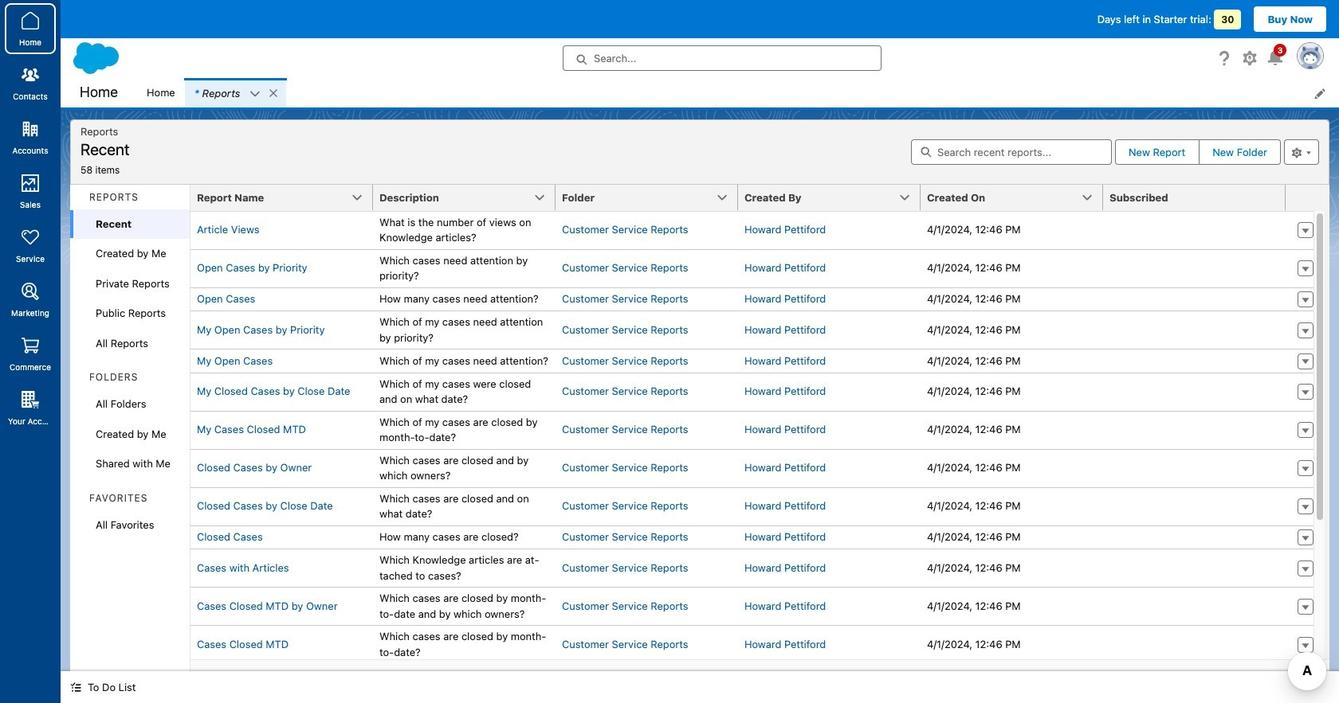 Task type: locate. For each thing, give the bounding box(es) containing it.
1 horizontal spatial text default image
[[268, 88, 279, 99]]

4 cell from the top
[[1103, 349, 1286, 373]]

grid
[[190, 185, 1326, 704]]

0 horizontal spatial text default image
[[250, 88, 261, 99]]

created on column header
[[921, 185, 1113, 212]]

text default image
[[268, 88, 279, 99], [250, 88, 261, 99]]

list
[[137, 78, 1339, 108]]

5 cell from the top
[[1103, 373, 1286, 411]]

actions image
[[1286, 185, 1326, 210]]

cell
[[1103, 249, 1286, 287], [1103, 287, 1286, 311], [1103, 311, 1286, 349], [1103, 349, 1286, 373], [1103, 373, 1286, 411], [1103, 411, 1286, 449], [1103, 449, 1286, 488], [1103, 488, 1286, 526], [1103, 526, 1286, 549], [1103, 549, 1286, 588], [1103, 588, 1286, 626], [1103, 626, 1286, 664]]

3 cell from the top
[[1103, 311, 1286, 349]]

created by column header
[[738, 185, 930, 212]]

9 cell from the top
[[1103, 526, 1286, 549]]

list item
[[185, 78, 286, 108]]

12 cell from the top
[[1103, 626, 1286, 664]]

description column header
[[373, 185, 565, 212]]



Task type: describe. For each thing, give the bounding box(es) containing it.
report name column header
[[190, 185, 383, 212]]

text default image
[[70, 683, 81, 694]]

7 cell from the top
[[1103, 449, 1286, 488]]

1 cell from the top
[[1103, 249, 1286, 287]]

6 cell from the top
[[1103, 411, 1286, 449]]

Search recent reports... text field
[[911, 139, 1112, 165]]

subscribed column header
[[1103, 185, 1295, 212]]

folder column header
[[556, 185, 748, 212]]

actions column header
[[1286, 185, 1326, 212]]

8 cell from the top
[[1103, 488, 1286, 526]]

11 cell from the top
[[1103, 588, 1286, 626]]

2 cell from the top
[[1103, 287, 1286, 311]]

10 cell from the top
[[1103, 549, 1286, 588]]



Task type: vqa. For each thing, say whether or not it's contained in the screenshot.
leftmost text default image
yes



